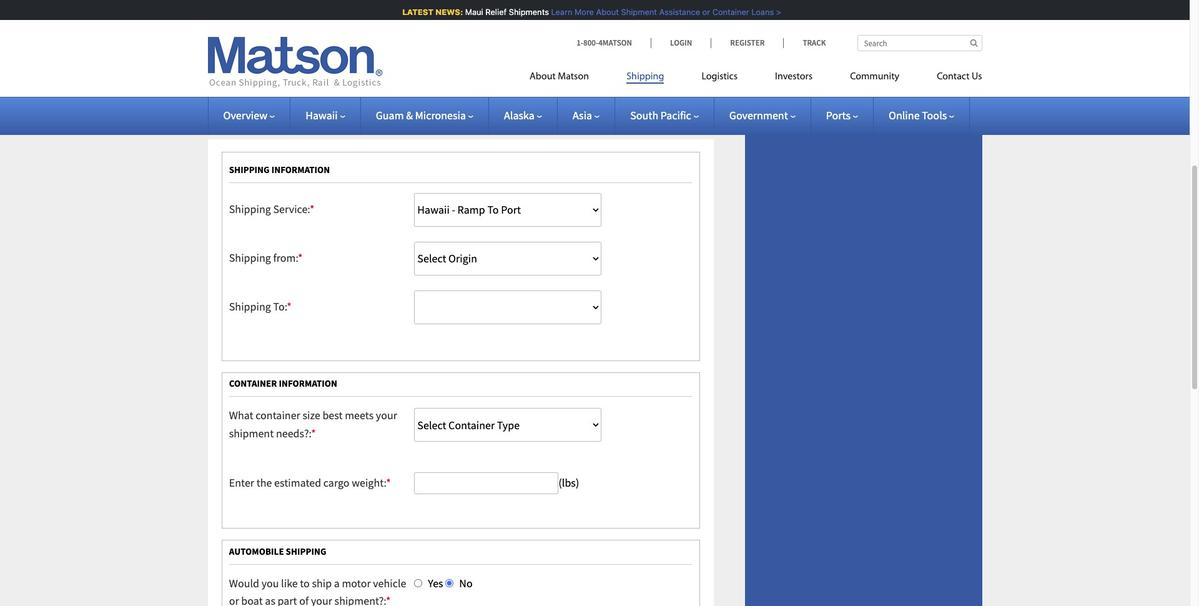Task type: describe. For each thing, give the bounding box(es) containing it.
your up hawaii link
[[322, 92, 344, 107]]

center
[[458, 44, 488, 58]]

to inside to determine the rate of your specific shipment, please follow the format below. please use the convenient drop-downs and click to identify your specific parameters.
[[311, 110, 321, 125]]

identify
[[323, 110, 359, 125]]

as
[[265, 594, 276, 606]]

information for container information
[[279, 378, 337, 390]]

been
[[496, 13, 519, 28]]

maui
[[464, 7, 482, 17]]

blue matson logo with ocean, shipping, truck, rail and logistics written beneath it. image
[[208, 37, 383, 88]]

has
[[448, 13, 465, 28]]

shipping link
[[608, 66, 683, 91]]

south
[[631, 108, 659, 122]]

meets
[[345, 408, 374, 423]]

or left call
[[612, 44, 622, 58]]

ship
[[312, 576, 332, 590]]

* for shipping service: *
[[310, 202, 315, 216]]

4matson
[[599, 37, 632, 48]]

support
[[419, 44, 456, 58]]

news:
[[434, 7, 462, 17]]

1 horizontal spatial guam
[[418, 13, 446, 28]]

never
[[467, 13, 494, 28]]

click
[[288, 110, 309, 125]]

shipment
[[229, 426, 274, 441]]

or up for alaska rates please contact our customer support center at alaskacs@matson.com or call
[[406, 13, 416, 28]]

1-800-4matson
[[577, 37, 632, 48]]

asia link
[[573, 108, 600, 122]]

learn
[[550, 7, 571, 17]]

tracking
[[770, 24, 810, 39]]

* for shipping to: *
[[287, 299, 292, 314]]

call
[[624, 44, 640, 58]]

contact us link
[[919, 66, 983, 91]]

shipping for shipping to: *
[[229, 299, 271, 314]]

asia
[[573, 108, 593, 122]]

of inside to determine the rate of your specific shipment, please follow the format below. please use the convenient drop-downs and click to identify your specific parameters.
[[311, 92, 320, 107]]

below.
[[550, 92, 581, 107]]

login link
[[651, 37, 711, 48]]

ports link
[[827, 108, 859, 122]]

needs?:
[[276, 426, 311, 441]]

container
[[256, 408, 300, 423]]

from:
[[273, 251, 298, 265]]

you
[[262, 576, 279, 590]]

0 vertical spatial about
[[595, 7, 618, 17]]

&
[[406, 108, 413, 122]]

0 horizontal spatial guam
[[376, 108, 404, 122]]

about matson link
[[530, 66, 608, 91]]

tracking link
[[770, 24, 810, 39]]

1-877-678- 7447
[[208, 44, 692, 76]]

automobile
[[229, 545, 284, 557]]

shipment,
[[384, 92, 431, 107]]

the up click
[[272, 92, 288, 107]]

or inside would you like to ship a motor vehicle or boat as part of your shipment?:
[[229, 594, 239, 606]]

determining
[[208, 13, 266, 28]]

what
[[229, 408, 253, 423]]

more
[[573, 7, 593, 17]]

would
[[229, 576, 259, 590]]

1 vertical spatial hawaii
[[306, 108, 338, 122]]

to
[[208, 92, 219, 107]]

would you like to ship a motor vehicle or boat as part of your shipment?:
[[229, 576, 406, 606]]

logistics
[[702, 72, 738, 82]]

your inside would you like to ship a motor vehicle or boat as part of your shipment?:
[[311, 594, 332, 606]]

2 horizontal spatial to
[[552, 13, 562, 28]]

convenient
[[652, 92, 705, 107]]

1 vertical spatial shipping
[[286, 545, 327, 557]]

automobile shipping
[[229, 545, 327, 557]]

about inside top menu navigation
[[530, 72, 556, 82]]

determining your rate to/from hawaii and or guam has never been easier to calculate!
[[208, 13, 609, 28]]

parameters.
[[423, 110, 479, 125]]

matson
[[558, 72, 589, 82]]

search image
[[971, 39, 978, 47]]

0 horizontal spatial alaska
[[225, 44, 256, 58]]

calculate!
[[564, 13, 609, 28]]

best
[[323, 408, 343, 423]]

our
[[354, 44, 370, 58]]

1- for 877-
[[643, 44, 652, 58]]

to/from
[[313, 13, 349, 28]]

for
[[208, 44, 223, 58]]

relief
[[484, 7, 505, 17]]

7447
[[208, 62, 230, 76]]

format
[[515, 92, 547, 107]]

the right enter
[[257, 476, 272, 490]]

and inside to determine the rate of your specific shipment, please follow the format below. please use the convenient drop-downs and click to identify your specific parameters.
[[267, 110, 285, 125]]

online
[[889, 108, 920, 122]]

container information
[[229, 378, 337, 390]]

shipping from: *
[[229, 251, 303, 265]]

1- for 800-
[[577, 37, 584, 48]]

about matson
[[530, 72, 589, 82]]

latest news: maui relief shipments learn more about shipment assistance or container loans >
[[401, 7, 780, 17]]

(lbs)
[[559, 476, 580, 490]]

determine
[[221, 92, 270, 107]]

enter the estimated cargo weight: *
[[229, 476, 391, 490]]

south pacific
[[631, 108, 692, 122]]

contact
[[937, 72, 970, 82]]

shipment
[[620, 7, 656, 17]]

ports
[[827, 108, 851, 122]]

guam & micronesia link
[[376, 108, 474, 122]]

container
[[711, 7, 748, 17]]

contact us
[[937, 72, 983, 82]]

rates
[[258, 44, 281, 58]]

drop-
[[208, 110, 234, 125]]

service:
[[273, 202, 310, 216]]



Task type: vqa. For each thing, say whether or not it's contained in the screenshot.
Shipments
yes



Task type: locate. For each thing, give the bounding box(es) containing it.
0 horizontal spatial 1-
[[577, 37, 584, 48]]

the up south at the right
[[634, 92, 650, 107]]

1 horizontal spatial 1-
[[643, 44, 652, 58]]

to determine the rate of your specific shipment, please follow the format below. please use the convenient drop-downs and click to identify your specific parameters.
[[208, 92, 705, 125]]

0 vertical spatial and
[[385, 13, 403, 28]]

your right meets
[[376, 408, 397, 423]]

0 horizontal spatial of
[[299, 594, 309, 606]]

Search search field
[[858, 35, 983, 51]]

alaskacs@matson.com link
[[502, 44, 609, 58]]

0 vertical spatial hawaii
[[351, 13, 383, 28]]

1 vertical spatial alaska
[[504, 108, 535, 122]]

boat
[[241, 594, 263, 606]]

1 horizontal spatial and
[[385, 13, 403, 28]]

1 vertical spatial rate
[[290, 92, 308, 107]]

to right easier
[[552, 13, 562, 28]]

shipping up ship
[[286, 545, 327, 557]]

shipping left to:
[[229, 299, 271, 314]]

investors
[[776, 72, 813, 82]]

1-
[[577, 37, 584, 48], [643, 44, 652, 58]]

your right identify
[[361, 110, 383, 125]]

1 horizontal spatial about
[[595, 7, 618, 17]]

0 horizontal spatial specific
[[346, 92, 382, 107]]

please right rates
[[284, 44, 314, 58]]

0 vertical spatial specific
[[346, 92, 382, 107]]

your inside what container size best meets your shipment needs?:
[[376, 408, 397, 423]]

of up hawaii link
[[311, 92, 320, 107]]

about
[[595, 7, 618, 17], [530, 72, 556, 82]]

0 vertical spatial guam
[[418, 13, 446, 28]]

rate
[[770, 1, 791, 15]]

1 vertical spatial information
[[279, 378, 337, 390]]

register
[[731, 37, 765, 48]]

None search field
[[858, 35, 983, 51]]

* down size
[[311, 426, 316, 441]]

track link
[[784, 37, 826, 48]]

>
[[775, 7, 780, 17]]

0 vertical spatial information
[[272, 163, 330, 175]]

0 vertical spatial of
[[311, 92, 320, 107]]

online tools link
[[889, 108, 955, 122]]

alaska link
[[504, 108, 542, 122]]

1 vertical spatial about
[[530, 72, 556, 82]]

of right 'part'
[[299, 594, 309, 606]]

alaskacs@matson.com
[[502, 44, 609, 58]]

shipping left the from:
[[229, 251, 271, 265]]

please inside to determine the rate of your specific shipment, please follow the format below. please use the convenient drop-downs and click to identify your specific parameters.
[[434, 92, 464, 107]]

container
[[229, 378, 277, 390]]

1 horizontal spatial specific
[[385, 110, 421, 125]]

hawaii link
[[306, 108, 345, 122]]

shipping for shipping from: *
[[229, 251, 271, 265]]

specific down shipment, on the top left
[[385, 110, 421, 125]]

your up rates
[[268, 13, 290, 28]]

size
[[303, 408, 320, 423]]

shipping service: *
[[229, 202, 315, 216]]

0 vertical spatial to
[[552, 13, 562, 28]]

1 vertical spatial guam
[[376, 108, 404, 122]]

1 vertical spatial and
[[267, 110, 285, 125]]

0 horizontal spatial shipping
[[229, 163, 270, 175]]

your down ship
[[311, 594, 332, 606]]

shipping inside "link"
[[627, 72, 665, 82]]

and
[[385, 13, 403, 28], [267, 110, 285, 125]]

* for shipping from: *
[[298, 251, 303, 265]]

alaska
[[225, 44, 256, 58], [504, 108, 535, 122]]

rate up click
[[290, 92, 308, 107]]

0 horizontal spatial hawaii
[[306, 108, 338, 122]]

investors link
[[757, 66, 832, 91]]

part
[[278, 594, 297, 606]]

1 vertical spatial to
[[311, 110, 321, 125]]

about up format
[[530, 72, 556, 82]]

use
[[616, 92, 632, 107]]

0 vertical spatial shipping
[[229, 163, 270, 175]]

0 horizontal spatial and
[[267, 110, 285, 125]]

guam left the has
[[418, 13, 446, 28]]

rate
[[292, 13, 310, 28], [290, 92, 308, 107]]

top menu navigation
[[530, 66, 983, 91]]

1-800-4matson link
[[577, 37, 651, 48]]

0 horizontal spatial about
[[530, 72, 556, 82]]

None text field
[[415, 472, 559, 494]]

shipment?:
[[335, 594, 386, 606]]

and up customer
[[385, 13, 403, 28]]

shipping down call
[[627, 72, 665, 82]]

* right "cargo" on the bottom left of page
[[386, 476, 391, 490]]

shipping for shipping
[[627, 72, 665, 82]]

678-
[[672, 44, 692, 58]]

*
[[310, 202, 315, 216], [298, 251, 303, 265], [287, 299, 292, 314], [311, 426, 316, 441], [386, 476, 391, 490]]

1- down calculate!
[[577, 37, 584, 48]]

1- right call
[[643, 44, 652, 58]]

of
[[311, 92, 320, 107], [299, 594, 309, 606]]

0 vertical spatial rate
[[292, 13, 310, 28]]

and left click
[[267, 110, 285, 125]]

please up micronesia
[[434, 92, 464, 107]]

yes
[[428, 576, 446, 590]]

1 horizontal spatial please
[[434, 92, 464, 107]]

loans
[[750, 7, 773, 17]]

online tools
[[889, 108, 948, 122]]

* down the from:
[[287, 299, 292, 314]]

or left container
[[701, 7, 709, 17]]

easier
[[522, 13, 550, 28]]

guam & micronesia
[[376, 108, 466, 122]]

overview link
[[223, 108, 275, 122]]

learn more about shipment assistance or container loans > link
[[550, 7, 780, 17]]

guam left &
[[376, 108, 404, 122]]

information up size
[[279, 378, 337, 390]]

alaska down format
[[504, 108, 535, 122]]

to:
[[273, 299, 287, 314]]

0 vertical spatial alaska
[[225, 44, 256, 58]]

community
[[851, 72, 900, 82]]

downs
[[234, 110, 265, 125]]

alaska right for
[[225, 44, 256, 58]]

specific up identify
[[346, 92, 382, 107]]

rate link
[[770, 1, 791, 15]]

to right like in the bottom left of the page
[[300, 576, 310, 590]]

1 vertical spatial of
[[299, 594, 309, 606]]

hawaii down blue matson logo with ocean, shipping, truck, rail and logistics written beneath it.
[[306, 108, 338, 122]]

0 horizontal spatial please
[[284, 44, 314, 58]]

shipments
[[508, 7, 548, 17]]

no
[[459, 576, 473, 590]]

1 horizontal spatial to
[[311, 110, 321, 125]]

hawaii up our
[[351, 13, 383, 28]]

track
[[803, 37, 826, 48]]

1 horizontal spatial of
[[311, 92, 320, 107]]

at
[[490, 44, 499, 58]]

of inside would you like to ship a motor vehicle or boat as part of your shipment?:
[[299, 594, 309, 606]]

the up alaska link
[[498, 92, 513, 107]]

shipping for shipping service: *
[[229, 202, 271, 216]]

rate inside to determine the rate of your specific shipment, please follow the format below. please use the convenient drop-downs and click to identify your specific parameters.
[[290, 92, 308, 107]]

information for shipping information
[[272, 163, 330, 175]]

1 vertical spatial please
[[434, 92, 464, 107]]

rate left to/from
[[292, 13, 310, 28]]

us
[[972, 72, 983, 82]]

micronesia
[[415, 108, 466, 122]]

800-
[[584, 37, 599, 48]]

1 horizontal spatial alaska
[[504, 108, 535, 122]]

0 vertical spatial please
[[284, 44, 314, 58]]

for alaska rates please contact our customer support center at alaskacs@matson.com or call
[[208, 44, 643, 58]]

shipping left service:
[[229, 202, 271, 216]]

government link
[[730, 108, 796, 122]]

information up service:
[[272, 163, 330, 175]]

register link
[[711, 37, 784, 48]]

2 vertical spatial to
[[300, 576, 310, 590]]

login
[[671, 37, 693, 48]]

* down shipping information
[[310, 202, 315, 216]]

your
[[268, 13, 290, 28], [322, 92, 344, 107], [361, 110, 383, 125], [376, 408, 397, 423], [311, 594, 332, 606]]

or left boat
[[229, 594, 239, 606]]

1- inside 1-877-678- 7447
[[643, 44, 652, 58]]

to right click
[[311, 110, 321, 125]]

* down service:
[[298, 251, 303, 265]]

customer
[[372, 44, 416, 58]]

1 horizontal spatial shipping
[[286, 545, 327, 557]]

0 horizontal spatial to
[[300, 576, 310, 590]]

hawaii
[[351, 13, 383, 28], [306, 108, 338, 122]]

please
[[583, 92, 614, 107]]

tools
[[922, 108, 948, 122]]

1 vertical spatial specific
[[385, 110, 421, 125]]

shipping up shipping service: *
[[229, 163, 270, 175]]

None radio
[[415, 579, 423, 587], [446, 579, 454, 587], [415, 579, 423, 587], [446, 579, 454, 587]]

the
[[272, 92, 288, 107], [498, 92, 513, 107], [634, 92, 650, 107], [257, 476, 272, 490]]

about right more
[[595, 7, 618, 17]]

contact
[[316, 44, 351, 58]]

specific
[[346, 92, 382, 107], [385, 110, 421, 125]]

to inside would you like to ship a motor vehicle or boat as part of your shipment?:
[[300, 576, 310, 590]]

1 horizontal spatial hawaii
[[351, 13, 383, 28]]

pacific
[[661, 108, 692, 122]]

news link
[[770, 48, 796, 62]]



